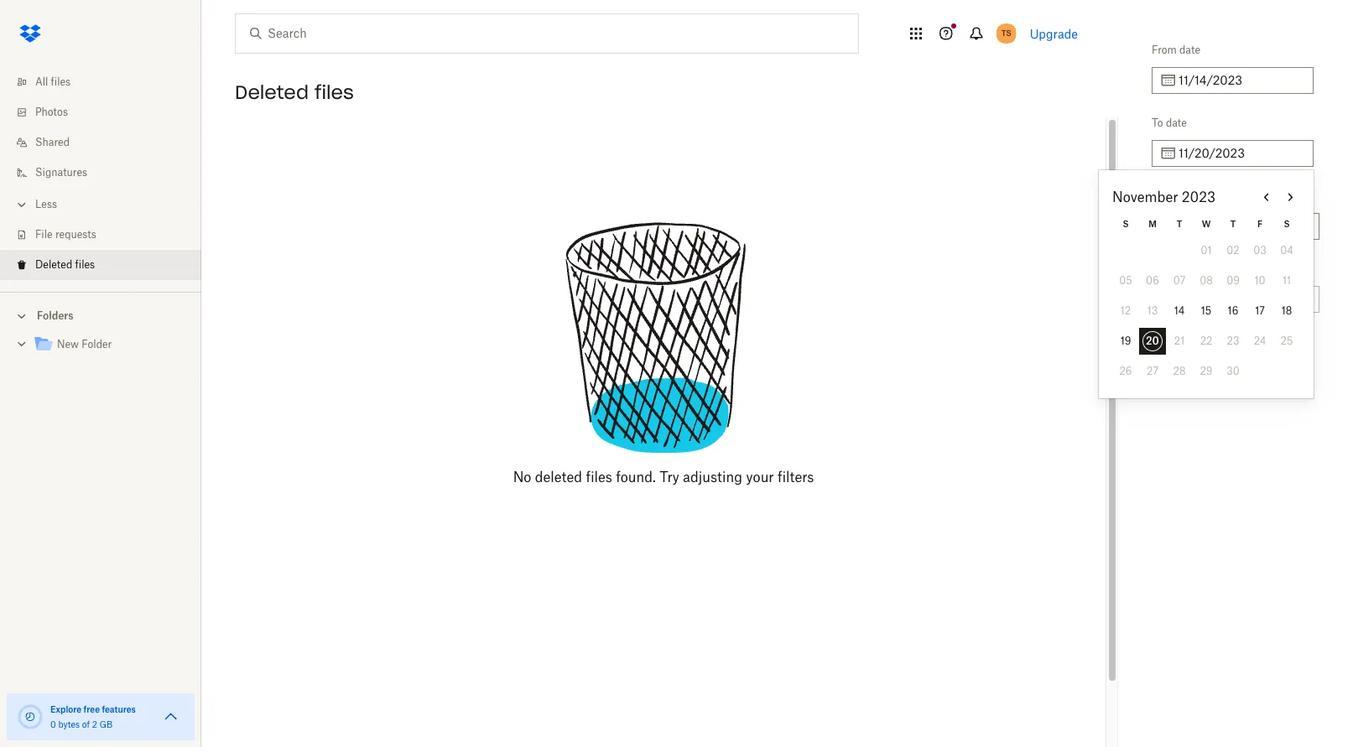Task type: locate. For each thing, give the bounding box(es) containing it.
06 button
[[1140, 268, 1167, 295]]

date right the from
[[1180, 44, 1201, 56]]

1 vertical spatial deleted
[[1152, 190, 1190, 202]]

explore
[[50, 705, 82, 715]]

file requests
[[35, 228, 96, 241]]

30 button
[[1220, 358, 1247, 385]]

new folder link
[[34, 334, 188, 357]]

0 horizontal spatial deleted
[[35, 259, 72, 271]]

bytes
[[58, 720, 80, 730]]

deleted files inside list item
[[35, 259, 95, 271]]

dropbox image
[[13, 17, 47, 50]]

date for to date
[[1167, 117, 1188, 129]]

17 button
[[1247, 298, 1274, 325]]

all files
[[35, 76, 71, 88]]

0
[[50, 720, 56, 730]]

1 horizontal spatial deleted
[[235, 81, 309, 104]]

2 s from the left
[[1285, 219, 1291, 229]]

photos
[[35, 106, 68, 118]]

08
[[1200, 274, 1214, 287]]

0 vertical spatial date
[[1180, 44, 1201, 56]]

t
[[1177, 219, 1183, 229], [1231, 219, 1237, 229]]

To date text field
[[1179, 144, 1304, 163]]

date right to
[[1167, 117, 1188, 129]]

From date text field
[[1179, 71, 1304, 90]]

0 horizontal spatial t
[[1177, 219, 1183, 229]]

19 button
[[1113, 328, 1140, 355]]

t up 02
[[1231, 219, 1237, 229]]

1 vertical spatial deleted files
[[35, 259, 95, 271]]

23
[[1228, 335, 1240, 348]]

no deleted files found. try adjusting your filters
[[513, 469, 815, 486]]

1 horizontal spatial s
[[1285, 219, 1291, 229]]

by
[[1192, 190, 1204, 202]]

1 vertical spatial date
[[1167, 117, 1188, 129]]

list
[[0, 57, 201, 292]]

s left "m"
[[1123, 219, 1129, 229]]

14
[[1175, 305, 1185, 317]]

free
[[84, 705, 100, 715]]

folder
[[1164, 263, 1192, 275]]

to
[[1152, 117, 1164, 129]]

03
[[1254, 244, 1267, 257]]

09
[[1227, 274, 1240, 287]]

less image
[[13, 196, 30, 213]]

from
[[1152, 44, 1178, 56]]

date for from date
[[1180, 44, 1201, 56]]

24 button
[[1247, 328, 1274, 355]]

0 horizontal spatial s
[[1123, 219, 1129, 229]]

06
[[1147, 274, 1160, 287]]

november
[[1113, 189, 1179, 206]]

15
[[1202, 305, 1212, 317]]

1 horizontal spatial t
[[1231, 219, 1237, 229]]

files
[[51, 76, 71, 88], [315, 81, 354, 104], [75, 259, 95, 271], [586, 469, 613, 486]]

0 horizontal spatial deleted files
[[35, 259, 95, 271]]

1 horizontal spatial deleted files
[[235, 81, 354, 104]]

deleted
[[235, 81, 309, 104], [1152, 190, 1190, 202], [35, 259, 72, 271]]

02 button
[[1220, 238, 1247, 264]]

0 vertical spatial deleted
[[235, 81, 309, 104]]

07 button
[[1167, 268, 1194, 295]]

21
[[1175, 335, 1185, 348]]

try
[[660, 469, 680, 486]]

found.
[[616, 469, 656, 486]]

25
[[1281, 335, 1294, 348]]

15 button
[[1194, 298, 1220, 325]]

04
[[1281, 244, 1294, 257]]

all
[[35, 76, 48, 88]]

deleted files list item
[[0, 250, 201, 280]]

signatures
[[35, 166, 87, 179]]

13
[[1148, 305, 1159, 317]]

02
[[1227, 244, 1240, 257]]

november 2023
[[1113, 189, 1216, 206]]

12
[[1121, 305, 1132, 317]]

19
[[1121, 335, 1132, 348]]

0 vertical spatial deleted files
[[235, 81, 354, 104]]

t left w
[[1177, 219, 1183, 229]]

2 vertical spatial deleted
[[35, 259, 72, 271]]

s up 04
[[1285, 219, 1291, 229]]

no
[[513, 469, 532, 486]]

1 t from the left
[[1177, 219, 1183, 229]]

29
[[1201, 365, 1213, 378]]

01
[[1202, 244, 1213, 257]]

09 button
[[1220, 268, 1247, 295]]

25 button
[[1274, 328, 1301, 355]]

30
[[1227, 365, 1240, 378]]

05
[[1120, 274, 1133, 287]]

2 horizontal spatial deleted
[[1152, 190, 1190, 202]]

2
[[92, 720, 97, 730]]

in folder
[[1152, 263, 1192, 275]]

upgrade link
[[1030, 26, 1079, 41]]

from date
[[1152, 44, 1201, 56]]



Task type: vqa. For each thing, say whether or not it's contained in the screenshot.
16
yes



Task type: describe. For each thing, give the bounding box(es) containing it.
folders button
[[0, 303, 201, 328]]

28
[[1174, 365, 1186, 378]]

22
[[1201, 335, 1213, 348]]

04 button
[[1274, 238, 1301, 264]]

10
[[1255, 274, 1266, 287]]

2 t from the left
[[1231, 219, 1237, 229]]

26
[[1120, 365, 1133, 378]]

deleted
[[535, 469, 583, 486]]

16 button
[[1220, 298, 1247, 325]]

folder
[[82, 338, 112, 351]]

list containing all files
[[0, 57, 201, 292]]

17
[[1256, 305, 1266, 317]]

22 button
[[1194, 328, 1220, 355]]

05 button
[[1113, 268, 1140, 295]]

23 button
[[1220, 328, 1247, 355]]

deleted inside list item
[[35, 259, 72, 271]]

20
[[1147, 335, 1160, 348]]

10 button
[[1247, 268, 1274, 295]]

1 s from the left
[[1123, 219, 1129, 229]]

deleted by
[[1152, 190, 1204, 202]]

new
[[57, 338, 79, 351]]

11
[[1283, 274, 1292, 287]]

29 button
[[1194, 358, 1220, 385]]

w
[[1203, 219, 1212, 229]]

in
[[1152, 263, 1162, 275]]

27
[[1147, 365, 1159, 378]]

filters
[[778, 469, 815, 486]]

upgrade
[[1030, 26, 1079, 41]]

explore free features 0 bytes of 2 gb
[[50, 705, 136, 730]]

07
[[1174, 274, 1186, 287]]

signatures link
[[13, 158, 201, 188]]

14 button
[[1167, 298, 1194, 325]]

features
[[102, 705, 136, 715]]

2023
[[1183, 189, 1216, 206]]

to date
[[1152, 117, 1188, 129]]

11 button
[[1274, 268, 1301, 295]]

01 button
[[1194, 238, 1220, 264]]

20 button
[[1140, 328, 1167, 355]]

folders
[[37, 310, 73, 322]]

12 button
[[1113, 298, 1140, 325]]

24
[[1255, 335, 1267, 348]]

28 button
[[1167, 358, 1194, 385]]

photos link
[[13, 97, 201, 128]]

adjusting
[[683, 469, 743, 486]]

m
[[1149, 219, 1157, 229]]

file
[[35, 228, 53, 241]]

files inside list item
[[75, 259, 95, 271]]

your
[[746, 469, 774, 486]]

16
[[1229, 305, 1239, 317]]

18 button
[[1274, 298, 1301, 325]]

03 button
[[1247, 238, 1274, 264]]

gb
[[100, 720, 113, 730]]

deleted files link
[[13, 250, 201, 280]]

file requests link
[[13, 220, 201, 250]]

shared
[[35, 136, 70, 149]]

all files link
[[13, 67, 201, 97]]

requests
[[55, 228, 96, 241]]

21 button
[[1167, 328, 1194, 355]]

13 button
[[1140, 298, 1167, 325]]

08 button
[[1194, 268, 1220, 295]]

less
[[35, 198, 57, 211]]

f
[[1258, 219, 1263, 229]]

new folder
[[57, 338, 112, 351]]

quota usage element
[[17, 704, 44, 731]]

of
[[82, 720, 90, 730]]

27 button
[[1140, 358, 1167, 385]]

26 button
[[1113, 358, 1140, 385]]

shared link
[[13, 128, 201, 158]]



